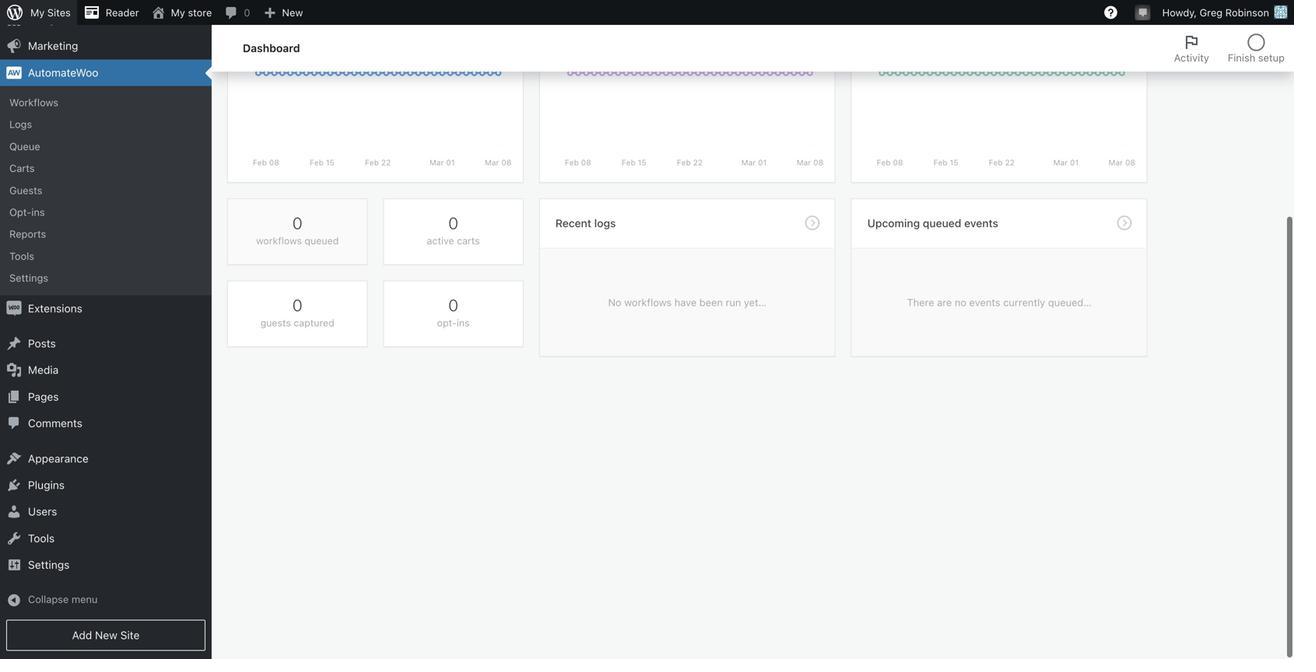 Task type: locate. For each thing, give the bounding box(es) containing it.
my for my store
[[171, 7, 185, 18]]

reader link
[[77, 0, 145, 25]]

analytics
[[28, 15, 74, 28]]

new up dashboard on the top of page
[[282, 7, 303, 18]]

1 horizontal spatial 0.0
[[555, 71, 567, 80]]

1 horizontal spatial mar 01
[[742, 160, 767, 169]]

0 horizontal spatial my
[[30, 7, 45, 18]]

captured
[[294, 319, 335, 330]]

0 horizontal spatial 01
[[446, 160, 455, 169]]

1 horizontal spatial workflows
[[624, 298, 672, 310]]

settings link up collapse menu dropdown button
[[0, 554, 212, 580]]

extensions
[[28, 304, 82, 317]]

1 feb 22 from the left
[[365, 160, 391, 169]]

0 inside toolbar navigation
[[244, 7, 250, 18]]

0 vertical spatial settings link
[[0, 269, 212, 291]]

0 vertical spatial queued
[[923, 219, 962, 232]]

0 vertical spatial workflows
[[256, 237, 302, 248]]

0 horizontal spatial 0.0
[[243, 71, 255, 80]]

08
[[269, 160, 279, 169], [502, 160, 512, 169], [581, 160, 591, 169], [814, 160, 824, 169], [893, 160, 903, 169], [1126, 160, 1136, 169]]

0 vertical spatial ins
[[31, 208, 45, 220]]

settings
[[9, 274, 48, 286], [28, 560, 70, 573]]

4 08 from the left
[[814, 160, 824, 169]]

queued up the 0 guests captured
[[305, 237, 339, 248]]

posts link
[[0, 332, 212, 359]]

2 horizontal spatial mar 08
[[1109, 160, 1136, 169]]

1 horizontal spatial feb 22
[[677, 160, 703, 169]]

0 horizontal spatial 22
[[381, 160, 391, 169]]

2 feb from the left
[[310, 160, 324, 169]]

logs link
[[0, 115, 212, 137]]

media
[[28, 366, 59, 378]]

my left sites
[[30, 7, 45, 18]]

my left store
[[171, 7, 185, 18]]

ins inside 0 opt-ins
[[457, 319, 470, 330]]

new inside "link"
[[95, 631, 117, 644]]

pages link
[[0, 386, 212, 412]]

1 horizontal spatial my
[[171, 7, 185, 18]]

1 settings link from the top
[[0, 269, 212, 291]]

1 feb 08 from the left
[[253, 160, 279, 169]]

events
[[965, 219, 999, 232], [970, 298, 1001, 310]]

0 for 0 opt-ins
[[449, 297, 458, 317]]

0 horizontal spatial mar 01
[[430, 160, 455, 169]]

2 22 from the left
[[693, 160, 703, 169]]

2 horizontal spatial 01
[[1070, 160, 1079, 169]]

currently
[[1003, 298, 1046, 310]]

workflows up the 0 guests captured
[[256, 237, 302, 248]]

collapse menu
[[28, 595, 98, 607]]

1 vertical spatial settings link
[[0, 554, 212, 580]]

workflows
[[256, 237, 302, 248], [624, 298, 672, 310]]

greg
[[1200, 7, 1223, 18]]

users link
[[0, 501, 212, 527]]

0 for 0 active carts
[[449, 215, 458, 235]]

tools link down opt-ins link
[[0, 247, 212, 269]]

workflows link
[[0, 93, 212, 115]]

been
[[700, 298, 723, 310]]

0 horizontal spatial feb 08
[[253, 160, 279, 169]]

finish
[[1228, 52, 1256, 63]]

2 08 from the left
[[502, 160, 512, 169]]

1 my from the left
[[30, 7, 45, 18]]

have
[[675, 298, 697, 310]]

feb 08 up recent
[[565, 160, 591, 169]]

2 horizontal spatial 0.0
[[867, 71, 879, 80]]

1 vertical spatial new
[[95, 631, 117, 644]]

3 feb 15 from the left
[[934, 160, 959, 169]]

6 mar from the left
[[1109, 160, 1123, 169]]

2 horizontal spatial feb 22
[[989, 160, 1015, 169]]

feb 22
[[365, 160, 391, 169], [677, 160, 703, 169], [989, 160, 1015, 169]]

0 horizontal spatial 15
[[326, 160, 335, 169]]

queue
[[9, 142, 40, 154]]

new inside toolbar navigation
[[282, 7, 303, 18]]

3 feb 22 from the left
[[989, 160, 1015, 169]]

0 horizontal spatial workflows
[[256, 237, 302, 248]]

0 inside "0 active carts"
[[449, 215, 458, 235]]

6 08 from the left
[[1126, 160, 1136, 169]]

2 settings link from the top
[[0, 554, 212, 580]]

1 horizontal spatial feb 08
[[565, 160, 591, 169]]

0 horizontal spatial queued
[[305, 237, 339, 248]]

2 tools link from the top
[[0, 527, 212, 554]]

1 horizontal spatial mar 08
[[797, 160, 824, 169]]

2 horizontal spatial feb 15
[[934, 160, 959, 169]]

3 0.0 from the left
[[867, 71, 879, 80]]

6 feb from the left
[[677, 160, 691, 169]]

1 vertical spatial queued
[[305, 237, 339, 248]]

carts
[[9, 164, 35, 176]]

1 horizontal spatial queued
[[923, 219, 962, 232]]

there
[[907, 298, 935, 310]]

workflows inside 0 workflows queued
[[256, 237, 302, 248]]

mar
[[430, 160, 444, 169], [485, 160, 499, 169], [742, 160, 756, 169], [797, 160, 811, 169], [1054, 160, 1068, 169], [1109, 160, 1123, 169]]

new
[[282, 7, 303, 18], [95, 631, 117, 644]]

4 mar from the left
[[797, 160, 811, 169]]

15
[[326, 160, 335, 169], [638, 160, 647, 169], [950, 160, 959, 169]]

mar 08
[[485, 160, 512, 169], [797, 160, 824, 169], [1109, 160, 1136, 169]]

1 horizontal spatial 15
[[638, 160, 647, 169]]

1 horizontal spatial 22
[[693, 160, 703, 169]]

1 horizontal spatial 01
[[758, 160, 767, 169]]

feb 08 up 0 workflows queued
[[253, 160, 279, 169]]

0 for 0 guests captured
[[293, 297, 302, 317]]

2 horizontal spatial mar 01
[[1054, 160, 1079, 169]]

mar 01
[[430, 160, 455, 169], [742, 160, 767, 169], [1054, 160, 1079, 169]]

feb 08 up upcoming
[[877, 160, 903, 169]]

1 mar from the left
[[430, 160, 444, 169]]

my sites link
[[0, 0, 77, 25]]

feb
[[253, 160, 267, 169], [310, 160, 324, 169], [365, 160, 379, 169], [565, 160, 579, 169], [622, 160, 636, 169], [677, 160, 691, 169], [877, 160, 891, 169], [934, 160, 948, 169], [989, 160, 1003, 169]]

tools link down the plugins link
[[0, 527, 212, 554]]

new link
[[256, 0, 309, 25]]

tab list containing activity
[[1165, 25, 1294, 72]]

1 01 from the left
[[446, 160, 455, 169]]

reports
[[9, 230, 46, 242]]

store
[[188, 7, 212, 18]]

3 08 from the left
[[581, 160, 591, 169]]

dashboard
[[243, 42, 300, 55]]

feb 15
[[310, 160, 335, 169], [622, 160, 647, 169], [934, 160, 959, 169]]

1 vertical spatial tools
[[28, 534, 55, 547]]

feb 08
[[253, 160, 279, 169], [565, 160, 591, 169], [877, 160, 903, 169]]

3 22 from the left
[[1005, 160, 1015, 169]]

3 mar 08 from the left
[[1109, 160, 1136, 169]]

logs
[[9, 120, 32, 132]]

new left site
[[95, 631, 117, 644]]

tools down the users
[[28, 534, 55, 547]]

01
[[446, 160, 455, 169], [758, 160, 767, 169], [1070, 160, 1079, 169]]

active
[[427, 237, 454, 248]]

my
[[30, 7, 45, 18], [171, 7, 185, 18]]

0.0
[[243, 71, 255, 80], [555, 71, 567, 80], [867, 71, 879, 80]]

guests
[[9, 186, 42, 198]]

opt-ins link
[[0, 203, 212, 225]]

1 horizontal spatial feb 15
[[622, 160, 647, 169]]

0 vertical spatial new
[[282, 7, 303, 18]]

0 horizontal spatial mar 08
[[485, 160, 512, 169]]

settings up the extensions
[[9, 274, 48, 286]]

3 mar from the left
[[742, 160, 756, 169]]

0 link
[[218, 0, 256, 25]]

2 horizontal spatial 15
[[950, 160, 959, 169]]

2 15 from the left
[[638, 160, 647, 169]]

workflows inside "recent logs no workflows have been run yet…"
[[624, 298, 672, 310]]

1 vertical spatial ins
[[457, 319, 470, 330]]

collapse menu button
[[0, 589, 212, 615]]

finish setup button
[[1219, 25, 1294, 72]]

queued…
[[1048, 298, 1092, 310]]

upcoming queued events
[[868, 219, 999, 232]]

1 vertical spatial tools link
[[0, 527, 212, 554]]

my store
[[171, 7, 212, 18]]

1 vertical spatial workflows
[[624, 298, 672, 310]]

1 22 from the left
[[381, 160, 391, 169]]

0 inside the 0 guests captured
[[293, 297, 302, 317]]

1 horizontal spatial ins
[[457, 319, 470, 330]]

reader
[[106, 7, 139, 18]]

1 vertical spatial settings
[[28, 560, 70, 573]]

2 mar 01 from the left
[[742, 160, 767, 169]]

0 vertical spatial tools link
[[0, 247, 212, 269]]

0
[[244, 7, 250, 18], [293, 215, 302, 235], [449, 215, 458, 235], [293, 297, 302, 317], [449, 297, 458, 317]]

workflows right no
[[624, 298, 672, 310]]

tools link
[[0, 247, 212, 269], [0, 527, 212, 554]]

tools down reports
[[9, 252, 34, 264]]

settings up collapse
[[28, 560, 70, 573]]

appearance link
[[0, 447, 212, 474]]

opt-
[[437, 319, 457, 330]]

2 horizontal spatial feb 08
[[877, 160, 903, 169]]

queued
[[923, 219, 962, 232], [305, 237, 339, 248]]

ins
[[31, 208, 45, 220], [457, 319, 470, 330]]

2 mar 08 from the left
[[797, 160, 824, 169]]

0 horizontal spatial ins
[[31, 208, 45, 220]]

queued right upcoming
[[923, 219, 962, 232]]

tab list
[[1165, 25, 1294, 72]]

0 guests captured
[[260, 297, 335, 330]]

0 horizontal spatial new
[[95, 631, 117, 644]]

0 inside 0 opt-ins
[[449, 297, 458, 317]]

1 horizontal spatial new
[[282, 7, 303, 18]]

0 horizontal spatial feb 15
[[310, 160, 335, 169]]

4 feb from the left
[[565, 160, 579, 169]]

0 inside 0 workflows queued
[[293, 215, 302, 235]]

0 horizontal spatial feb 22
[[365, 160, 391, 169]]

settings link up extensions link
[[0, 269, 212, 291]]

ins inside opt-ins link
[[31, 208, 45, 220]]

2 horizontal spatial 22
[[1005, 160, 1015, 169]]

2 my from the left
[[171, 7, 185, 18]]

1 08 from the left
[[269, 160, 279, 169]]



Task type: describe. For each thing, give the bounding box(es) containing it.
analytics link
[[0, 8, 212, 35]]

0 vertical spatial tools
[[9, 252, 34, 264]]

are
[[937, 298, 952, 310]]

guests
[[260, 319, 291, 330]]

finish setup
[[1228, 52, 1285, 63]]

robinson
[[1226, 7, 1269, 18]]

1 15 from the left
[[326, 160, 335, 169]]

howdy, greg robinson
[[1163, 7, 1269, 18]]

0 active carts
[[427, 215, 480, 248]]

1 0.0 from the left
[[243, 71, 255, 80]]

pages
[[28, 392, 59, 405]]

2 feb 15 from the left
[[622, 160, 647, 169]]

guests link
[[0, 181, 212, 203]]

3 01 from the left
[[1070, 160, 1079, 169]]

extensions link
[[0, 297, 212, 324]]

automatewoo
[[28, 68, 98, 81]]

1 feb from the left
[[253, 160, 267, 169]]

collapse
[[28, 595, 69, 607]]

sites
[[47, 7, 71, 18]]

1 mar 08 from the left
[[485, 160, 512, 169]]

plugins
[[28, 481, 65, 493]]

notification image
[[1137, 5, 1149, 18]]

comments
[[28, 419, 82, 432]]

activity
[[1174, 52, 1209, 63]]

3 feb from the left
[[365, 160, 379, 169]]

add new site
[[72, 631, 140, 644]]

marketing link
[[0, 35, 212, 61]]

2 feb 08 from the left
[[565, 160, 591, 169]]

3 mar 01 from the left
[[1054, 160, 1079, 169]]

2 feb 22 from the left
[[677, 160, 703, 169]]

opt-ins
[[9, 208, 45, 220]]

1 vertical spatial events
[[970, 298, 1001, 310]]

logs
[[594, 219, 616, 232]]

5 feb from the left
[[622, 160, 636, 169]]

queue link
[[0, 137, 212, 159]]

recent logs no workflows have been run yet…
[[556, 219, 767, 310]]

posts
[[28, 339, 56, 352]]

appearance
[[28, 454, 89, 467]]

run
[[726, 298, 741, 310]]

1 feb 15 from the left
[[310, 160, 335, 169]]

0 opt-ins
[[437, 297, 470, 330]]

no
[[608, 298, 622, 310]]

5 08 from the left
[[893, 160, 903, 169]]

0 for 0
[[244, 7, 250, 18]]

setup
[[1259, 52, 1285, 63]]

0 vertical spatial settings
[[9, 274, 48, 286]]

queued inside 0 workflows queued
[[305, 237, 339, 248]]

0 workflows queued
[[256, 215, 339, 248]]

2 mar from the left
[[485, 160, 499, 169]]

3 feb 08 from the left
[[877, 160, 903, 169]]

marketing
[[28, 41, 78, 54]]

there are no events currently queued…
[[907, 298, 1092, 310]]

reports link
[[0, 225, 212, 247]]

menu
[[72, 595, 98, 607]]

9 feb from the left
[[989, 160, 1003, 169]]

3 15 from the left
[[950, 160, 959, 169]]

my for my sites
[[30, 7, 45, 18]]

7 feb from the left
[[877, 160, 891, 169]]

no
[[955, 298, 967, 310]]

add new site link
[[6, 622, 205, 653]]

1 tools link from the top
[[0, 247, 212, 269]]

2 01 from the left
[[758, 160, 767, 169]]

media link
[[0, 359, 212, 386]]

carts
[[457, 237, 480, 248]]

activity button
[[1165, 25, 1219, 72]]

0 for 0 workflows queued
[[293, 215, 302, 235]]

1 mar 01 from the left
[[430, 160, 455, 169]]

users
[[28, 507, 57, 520]]

howdy,
[[1163, 7, 1197, 18]]

yet…
[[744, 298, 767, 310]]

0 vertical spatial events
[[965, 219, 999, 232]]

carts link
[[0, 159, 212, 181]]

comments link
[[0, 412, 212, 439]]

8 feb from the left
[[934, 160, 948, 169]]

automatewoo link
[[0, 61, 212, 88]]

upcoming
[[868, 219, 920, 232]]

5 mar from the left
[[1054, 160, 1068, 169]]

my sites
[[30, 7, 71, 18]]

site
[[120, 631, 140, 644]]

my store link
[[145, 0, 218, 25]]

2 0.0 from the left
[[555, 71, 567, 80]]

0.5
[[243, 35, 255, 44]]

plugins link
[[0, 474, 212, 501]]

add
[[72, 631, 92, 644]]

recent
[[556, 219, 592, 232]]

opt-
[[9, 208, 31, 220]]

toolbar navigation
[[0, 0, 1294, 28]]

workflows
[[9, 98, 58, 110]]



Task type: vqa. For each thing, say whether or not it's contained in the screenshot.
first the "Author" "LINK" from the bottom of the page
no



